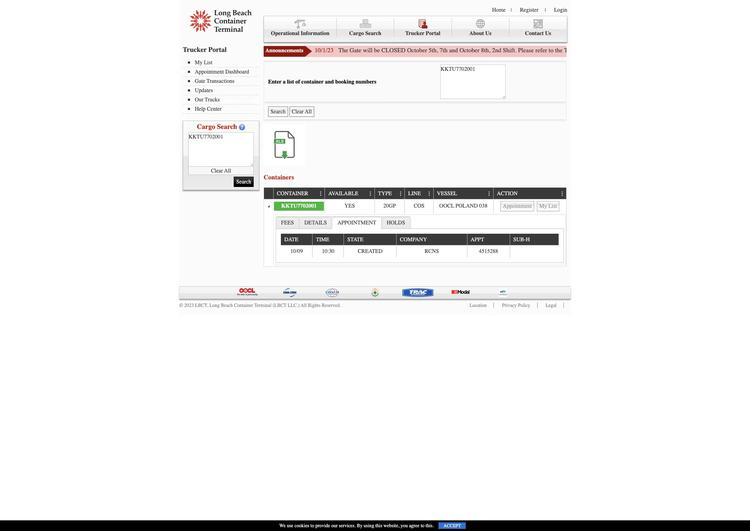 Task type: vqa. For each thing, say whether or not it's contained in the screenshot.
first October from right
yes



Task type: describe. For each thing, give the bounding box(es) containing it.
refer
[[535, 46, 547, 54]]

Enter container numbers and/ or booking numbers.  text field
[[188, 133, 254, 167]]

type link
[[378, 188, 395, 199]]

company link
[[400, 234, 430, 245]]

cos
[[414, 203, 425, 209]]

1 horizontal spatial gate
[[350, 46, 361, 54]]

hours
[[593, 46, 609, 54]]

created cell
[[344, 246, 396, 258]]

0 vertical spatial cell
[[493, 200, 566, 213]]

2 horizontal spatial gate
[[580, 46, 592, 54]]

container link
[[277, 188, 312, 199]]

tree grid containing container
[[264, 188, 566, 267]]

policy
[[518, 303, 530, 309]]

accept
[[443, 524, 461, 529]]

row containing kktu7702001
[[264, 200, 566, 213]]

0 vertical spatial and
[[449, 46, 458, 54]]

location link
[[470, 303, 487, 309]]

10/1/23 the gate will be closed october 5th, 7th and october 8th, 2nd shift. please refer to the truck gate hours web page for further gate details for the week.
[[315, 46, 725, 54]]

grid inside tab list
[[281, 234, 559, 258]]

please
[[518, 46, 534, 54]]

menu bar containing operational information
[[264, 16, 567, 42]]

2 horizontal spatial to
[[549, 46, 554, 54]]

available
[[328, 191, 358, 197]]

oocl poland 038 cell
[[433, 200, 493, 213]]

register link
[[520, 7, 538, 13]]

about us
[[469, 30, 492, 36]]

privacy policy link
[[502, 303, 530, 309]]

the
[[339, 46, 348, 54]]

10:30
[[322, 248, 334, 255]]

kktu7702001 cell
[[273, 200, 325, 213]]

sub-h
[[513, 237, 530, 243]]

0 horizontal spatial portal
[[208, 46, 227, 54]]

time
[[316, 237, 329, 243]]

terminal
[[254, 303, 272, 309]]

edit column settings image for type
[[398, 191, 404, 197]]

details tab
[[299, 217, 332, 229]]

action
[[497, 191, 518, 197]]

reserved.
[[322, 303, 341, 309]]

enter
[[268, 79, 282, 85]]

login
[[554, 7, 567, 13]]

my list appointment dashboard gate transactions updates our trucks help center
[[195, 60, 249, 112]]

1 horizontal spatial trucker portal
[[405, 30, 440, 36]]

by
[[357, 524, 363, 529]]

1 vertical spatial all
[[301, 303, 307, 309]]

login link
[[554, 7, 567, 13]]

contact us link
[[509, 18, 567, 37]]

trucks
[[205, 97, 220, 103]]

you
[[401, 524, 408, 529]]

transactions
[[207, 78, 234, 84]]

home
[[492, 7, 506, 13]]

2 the from the left
[[701, 46, 708, 54]]

0 horizontal spatial trucker portal
[[183, 46, 227, 54]]

all inside button
[[224, 168, 231, 174]]

llc.)
[[288, 303, 300, 309]]

clear all
[[211, 168, 231, 174]]

using
[[364, 524, 374, 529]]

list
[[204, 60, 212, 66]]

edit column settings image for line
[[427, 191, 432, 197]]

0 horizontal spatial cargo
[[197, 123, 215, 131]]

cargo inside menu bar
[[349, 30, 364, 36]]

©
[[179, 303, 183, 309]]

2 | from the left
[[545, 7, 546, 13]]

appt
[[471, 237, 484, 243]]

announcements
[[265, 48, 303, 54]]

lbct,
[[195, 303, 208, 309]]

1 | from the left
[[511, 7, 512, 13]]

dashboard
[[225, 69, 249, 75]]

date link
[[284, 234, 302, 245]]

we
[[279, 524, 286, 529]]

agree
[[409, 524, 420, 529]]

2023
[[184, 303, 194, 309]]

Enter container numbers and/ or booking numbers. Press ESC to reset input box text field
[[440, 65, 506, 99]]

container
[[301, 79, 324, 85]]

website,
[[384, 524, 399, 529]]

0 horizontal spatial cargo search
[[197, 123, 237, 131]]

page
[[622, 46, 634, 54]]

1 for from the left
[[635, 46, 643, 54]]

container
[[234, 303, 253, 309]]

row containing date
[[281, 234, 559, 246]]

1 vertical spatial and
[[325, 79, 334, 85]]

rights
[[308, 303, 321, 309]]

line column header
[[405, 188, 433, 200]]

updates
[[195, 87, 213, 94]]

trucker portal link
[[394, 18, 452, 37]]

cargo search link
[[337, 18, 394, 37]]

20gp
[[383, 203, 396, 209]]

1 vertical spatial cell
[[510, 246, 559, 258]]

row containing 10/09
[[281, 246, 559, 258]]

038
[[479, 203, 488, 209]]

7th
[[440, 46, 448, 54]]

appointment
[[337, 220, 376, 226]]

provide
[[315, 524, 330, 529]]

privacy
[[502, 303, 517, 309]]

appt link
[[471, 234, 487, 245]]



Task type: locate. For each thing, give the bounding box(es) containing it.
0 horizontal spatial us
[[485, 30, 492, 36]]

0 horizontal spatial the
[[555, 46, 563, 54]]

1 horizontal spatial search
[[365, 30, 381, 36]]

edit column settings image inside available column header
[[368, 191, 373, 197]]

0 vertical spatial cargo
[[349, 30, 364, 36]]

| right home link
[[511, 7, 512, 13]]

company
[[400, 237, 427, 243]]

october left the 5th,
[[407, 46, 427, 54]]

1 vertical spatial menu bar
[[183, 59, 262, 114]]

state
[[347, 237, 363, 243]]

for right page
[[635, 46, 643, 54]]

home link
[[492, 7, 506, 13]]

4515288
[[479, 248, 498, 255]]

(lbct
[[273, 303, 287, 309]]

cargo down help on the left of page
[[197, 123, 215, 131]]

container
[[277, 191, 308, 197]]

all right "clear"
[[224, 168, 231, 174]]

1 edit column settings image from the left
[[368, 191, 373, 197]]

0 vertical spatial all
[[224, 168, 231, 174]]

edit column settings image for available
[[368, 191, 373, 197]]

0 horizontal spatial search
[[217, 123, 237, 131]]

truck
[[564, 46, 579, 54]]

state link
[[347, 234, 367, 245]]

10:30 cell
[[312, 246, 344, 258]]

portal up my list link
[[208, 46, 227, 54]]

1 horizontal spatial edit column settings image
[[487, 191, 492, 197]]

rcns
[[425, 248, 439, 255]]

cell down action link
[[493, 200, 566, 213]]

1 october from the left
[[407, 46, 427, 54]]

my list link
[[188, 60, 259, 66]]

the left the week.
[[701, 46, 708, 54]]

this
[[375, 524, 382, 529]]

oocl
[[439, 203, 454, 209]]

0 vertical spatial cargo search
[[349, 30, 381, 36]]

3 edit column settings image from the left
[[427, 191, 432, 197]]

line
[[408, 191, 421, 197]]

edit column settings image inside type column header
[[398, 191, 404, 197]]

updates link
[[188, 87, 259, 94]]

edit column settings image
[[318, 191, 324, 197], [487, 191, 492, 197]]

trucker up the my
[[183, 46, 207, 54]]

trucker portal up "list" in the left top of the page
[[183, 46, 227, 54]]

sub-h link
[[513, 234, 533, 245]]

cargo up the will
[[349, 30, 364, 36]]

use
[[287, 524, 293, 529]]

for
[[635, 46, 643, 54], [692, 46, 699, 54]]

list
[[287, 79, 294, 85]]

us right contact
[[545, 30, 551, 36]]

tab list containing fees
[[274, 215, 566, 265]]

will
[[363, 46, 373, 54]]

action link
[[497, 188, 521, 199]]

help center link
[[188, 106, 259, 112]]

edit column settings image inside action column header
[[560, 191, 565, 197]]

row containing container
[[264, 188, 566, 200]]

1 horizontal spatial october
[[460, 46, 480, 54]]

cargo
[[349, 30, 364, 36], [197, 123, 215, 131]]

this.
[[426, 524, 434, 529]]

clear
[[211, 168, 223, 174]]

row up cos
[[264, 188, 566, 200]]

action column header
[[493, 188, 566, 200]]

| left login link
[[545, 7, 546, 13]]

trucker
[[405, 30, 424, 36], [183, 46, 207, 54]]

legal
[[546, 303, 557, 309]]

search up be
[[365, 30, 381, 36]]

1 horizontal spatial for
[[692, 46, 699, 54]]

enter a list of container and booking numbers
[[268, 79, 376, 85]]

1 vertical spatial search
[[217, 123, 237, 131]]

week.
[[710, 46, 725, 54]]

poland
[[456, 203, 478, 209]]

long
[[209, 303, 220, 309]]

rcns cell
[[396, 246, 467, 258]]

tab list
[[274, 215, 566, 265]]

menu bar containing my list
[[183, 59, 262, 114]]

us for contact us
[[545, 30, 551, 36]]

1 horizontal spatial all
[[301, 303, 307, 309]]

operational information link
[[264, 18, 337, 37]]

gate
[[662, 46, 673, 54]]

all right llc.)
[[301, 303, 307, 309]]

row down line
[[264, 200, 566, 213]]

cargo search
[[349, 30, 381, 36], [197, 123, 237, 131]]

0 vertical spatial search
[[365, 30, 381, 36]]

1 edit column settings image from the left
[[318, 191, 324, 197]]

portal up the 5th,
[[426, 30, 440, 36]]

1 vertical spatial trucker
[[183, 46, 207, 54]]

edit column settings image left available
[[318, 191, 324, 197]]

1 vertical spatial cargo
[[197, 123, 215, 131]]

a
[[283, 79, 286, 85]]

available link
[[328, 188, 362, 199]]

available column header
[[325, 188, 374, 200]]

privacy policy
[[502, 303, 530, 309]]

gate right the
[[350, 46, 361, 54]]

0 horizontal spatial edit column settings image
[[318, 191, 324, 197]]

sub-
[[513, 237, 526, 243]]

4 edit column settings image from the left
[[560, 191, 565, 197]]

and right 7th
[[449, 46, 458, 54]]

information
[[301, 30, 330, 36]]

help
[[195, 106, 206, 112]]

fees tab
[[276, 217, 299, 229]]

to left this.
[[421, 524, 424, 529]]

cell
[[493, 200, 566, 213], [510, 246, 559, 258]]

us for about us
[[485, 30, 492, 36]]

our
[[195, 97, 203, 103]]

holds tab
[[381, 217, 411, 229]]

edit column settings image up 038
[[487, 191, 492, 197]]

row
[[264, 188, 566, 200], [264, 200, 566, 213], [281, 234, 559, 246], [281, 246, 559, 258]]

0 vertical spatial trucker portal
[[405, 30, 440, 36]]

0 horizontal spatial all
[[224, 168, 231, 174]]

closed
[[381, 46, 406, 54]]

and left 'booking'
[[325, 79, 334, 85]]

edit column settings image inside line column header
[[427, 191, 432, 197]]

yes cell
[[325, 200, 374, 213]]

cos cell
[[405, 200, 433, 213]]

1 horizontal spatial us
[[545, 30, 551, 36]]

our trucks link
[[188, 97, 259, 103]]

and
[[449, 46, 458, 54], [325, 79, 334, 85]]

about us link
[[452, 18, 509, 37]]

vessel
[[437, 191, 457, 197]]

0 horizontal spatial gate
[[195, 78, 205, 84]]

the left truck
[[555, 46, 563, 54]]

created
[[358, 248, 383, 255]]

gate up updates
[[195, 78, 205, 84]]

container column header
[[273, 188, 325, 200]]

kktu7702001
[[281, 203, 317, 209]]

clear all button
[[188, 167, 254, 175]]

1 horizontal spatial the
[[701, 46, 708, 54]]

legal link
[[546, 303, 557, 309]]

1 horizontal spatial cargo search
[[349, 30, 381, 36]]

cell down 'h'
[[510, 246, 559, 258]]

1 us from the left
[[485, 30, 492, 36]]

about
[[469, 30, 484, 36]]

further
[[644, 46, 661, 54]]

location
[[470, 303, 487, 309]]

2 us from the left
[[545, 30, 551, 36]]

edit column settings image for container
[[318, 191, 324, 197]]

0 vertical spatial trucker
[[405, 30, 424, 36]]

0 horizontal spatial trucker
[[183, 46, 207, 54]]

h
[[526, 237, 530, 243]]

edit column settings image for vessel
[[487, 191, 492, 197]]

0 vertical spatial portal
[[426, 30, 440, 36]]

gate right truck
[[580, 46, 592, 54]]

grid containing date
[[281, 234, 559, 258]]

10/1/23
[[315, 46, 334, 54]]

our
[[331, 524, 338, 529]]

we use cookies to provide our services. by using this website, you agree to this.
[[279, 524, 434, 529]]

2 edit column settings image from the left
[[398, 191, 404, 197]]

details
[[304, 220, 327, 226]]

1 horizontal spatial trucker
[[405, 30, 424, 36]]

my
[[195, 60, 202, 66]]

type column header
[[374, 188, 405, 200]]

1 horizontal spatial to
[[421, 524, 424, 529]]

cargo search up the will
[[349, 30, 381, 36]]

shift.
[[503, 46, 517, 54]]

1 the from the left
[[555, 46, 563, 54]]

1 vertical spatial trucker portal
[[183, 46, 227, 54]]

10/09
[[290, 248, 303, 255]]

search down help center link
[[217, 123, 237, 131]]

row group
[[264, 200, 566, 267]]

october
[[407, 46, 427, 54], [460, 46, 480, 54]]

search
[[365, 30, 381, 36], [217, 123, 237, 131]]

menu bar
[[264, 16, 567, 42], [183, 59, 262, 114]]

0 horizontal spatial menu bar
[[183, 59, 262, 114]]

1 horizontal spatial |
[[545, 7, 546, 13]]

numbers
[[356, 79, 376, 85]]

2nd
[[492, 46, 501, 54]]

None button
[[289, 107, 314, 117], [500, 201, 534, 212], [537, 201, 559, 212], [289, 107, 314, 117], [500, 201, 534, 212], [537, 201, 559, 212]]

oocl poland 038
[[439, 203, 488, 209]]

0 horizontal spatial for
[[635, 46, 643, 54]]

details
[[674, 46, 691, 54]]

appointment
[[195, 69, 224, 75]]

1 horizontal spatial portal
[[426, 30, 440, 36]]

row down company link
[[281, 246, 559, 258]]

edit column settings image
[[368, 191, 373, 197], [398, 191, 404, 197], [427, 191, 432, 197], [560, 191, 565, 197]]

0 horizontal spatial october
[[407, 46, 427, 54]]

gate inside my list appointment dashboard gate transactions updates our trucks help center
[[195, 78, 205, 84]]

1 horizontal spatial menu bar
[[264, 16, 567, 42]]

vessel column header
[[433, 188, 493, 200]]

row group containing kktu7702001
[[264, 200, 566, 267]]

0 horizontal spatial to
[[310, 524, 314, 529]]

to right refer
[[549, 46, 554, 54]]

5th,
[[429, 46, 438, 54]]

for right details
[[692, 46, 699, 54]]

10/09 cell
[[281, 246, 312, 258]]

edit column settings image for action
[[560, 191, 565, 197]]

tree grid
[[264, 188, 566, 267]]

2 for from the left
[[692, 46, 699, 54]]

holds
[[387, 220, 405, 226]]

services.
[[339, 524, 356, 529]]

us right about
[[485, 30, 492, 36]]

2 edit column settings image from the left
[[487, 191, 492, 197]]

to right cookies
[[310, 524, 314, 529]]

october left 8th,
[[460, 46, 480, 54]]

1 vertical spatial cargo search
[[197, 123, 237, 131]]

trucker up closed
[[405, 30, 424, 36]]

trucker portal up the 5th,
[[405, 30, 440, 36]]

0 vertical spatial menu bar
[[264, 16, 567, 42]]

20gp cell
[[374, 200, 405, 213]]

booking
[[335, 79, 354, 85]]

0 horizontal spatial and
[[325, 79, 334, 85]]

None submit
[[268, 107, 288, 117], [234, 177, 254, 187], [268, 107, 288, 117], [234, 177, 254, 187]]

1 horizontal spatial and
[[449, 46, 458, 54]]

edit column settings image inside vessel column header
[[487, 191, 492, 197]]

0 horizontal spatial |
[[511, 7, 512, 13]]

row up rcns on the top right of page
[[281, 234, 559, 246]]

appointment tab
[[332, 217, 382, 229]]

1 horizontal spatial cargo
[[349, 30, 364, 36]]

grid
[[281, 234, 559, 258]]

2 october from the left
[[460, 46, 480, 54]]

line link
[[408, 188, 424, 199]]

operational
[[271, 30, 299, 36]]

be
[[374, 46, 380, 54]]

cargo search down 'center'
[[197, 123, 237, 131]]

operational information
[[271, 30, 330, 36]]

edit column settings image inside container column header
[[318, 191, 324, 197]]

1 vertical spatial portal
[[208, 46, 227, 54]]



